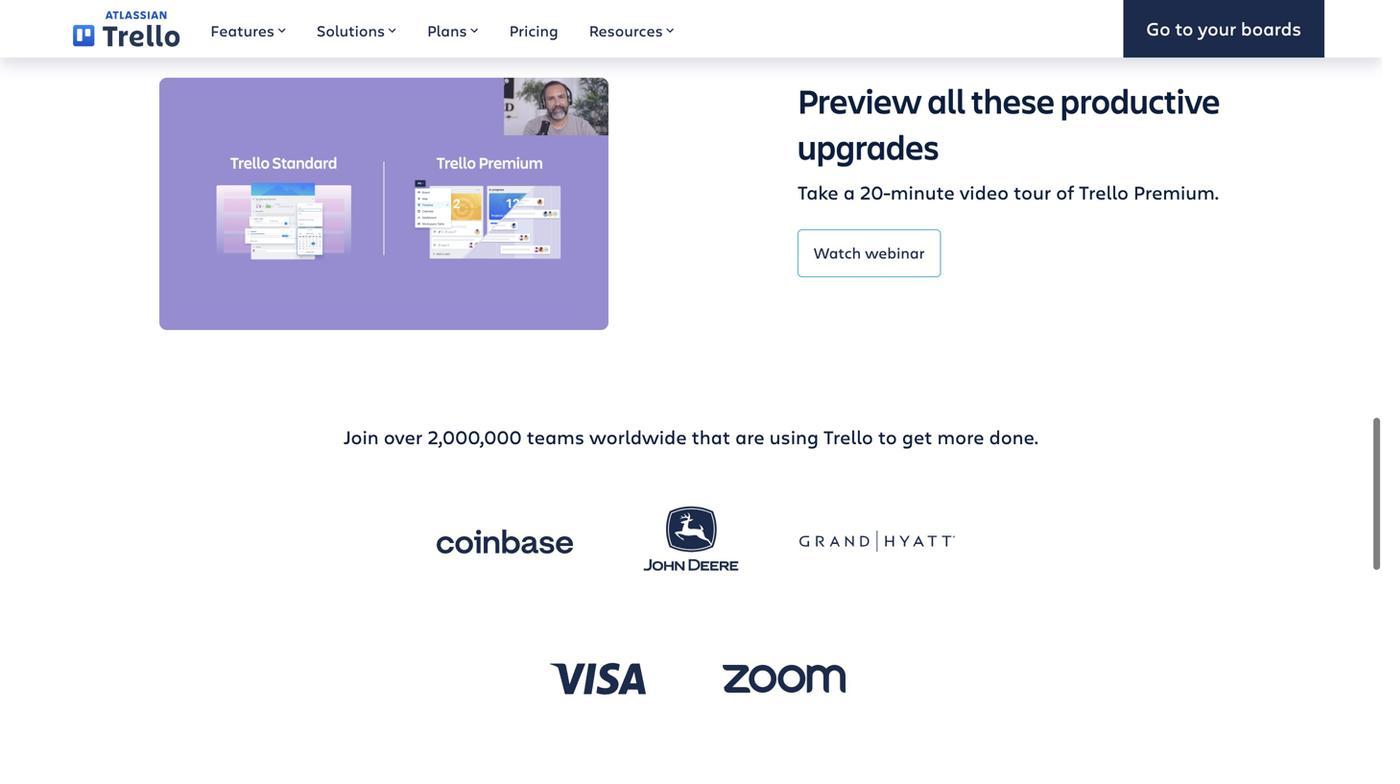 Task type: vqa. For each thing, say whether or not it's contained in the screenshot.
Features
yes



Task type: locate. For each thing, give the bounding box(es) containing it.
minute
[[891, 179, 955, 205]]

0 vertical spatial trello
[[1079, 179, 1129, 205]]

solutions
[[317, 20, 385, 41]]

to left get
[[879, 424, 898, 450]]

1 vertical spatial trello
[[824, 424, 874, 450]]

zoom logo image
[[707, 641, 862, 717]]

a
[[844, 179, 856, 205]]

of
[[1057, 179, 1075, 205]]

1 vertical spatial to
[[879, 424, 898, 450]]

image showing a screenshot from the trello premium webinar image
[[159, 78, 609, 330]]

watch webinar
[[814, 242, 925, 263]]

trello right using
[[824, 424, 874, 450]]

to inside 'link'
[[1176, 16, 1194, 41]]

trello inside preview all these productive upgrades take a 20-minute video tour of trello premium.
[[1079, 179, 1129, 205]]

to right the go
[[1176, 16, 1194, 41]]

1 horizontal spatial trello
[[1079, 179, 1129, 205]]

john deere logo image
[[614, 490, 769, 595]]

2,000,000
[[428, 424, 522, 450]]

trello
[[1079, 179, 1129, 205], [824, 424, 874, 450]]

these
[[972, 78, 1055, 123]]

go
[[1147, 16, 1171, 41]]

worldwide
[[590, 424, 687, 450]]

trello right of
[[1079, 179, 1129, 205]]

productive
[[1061, 78, 1221, 123]]

1 horizontal spatial to
[[1176, 16, 1194, 41]]

to
[[1176, 16, 1194, 41], [879, 424, 898, 450]]

features button
[[195, 0, 302, 58]]

take
[[798, 179, 839, 205]]

all
[[928, 78, 966, 123]]

go to your boards
[[1147, 16, 1302, 41]]

are
[[736, 424, 765, 450]]

0 vertical spatial to
[[1176, 16, 1194, 41]]

get
[[903, 424, 933, 450]]

boards
[[1242, 16, 1302, 41]]

premium.
[[1134, 179, 1219, 205]]

preview all these productive upgrades take a 20-minute video tour of trello premium.
[[798, 78, 1221, 205]]

solutions button
[[302, 0, 412, 58]]

video
[[960, 179, 1009, 205]]



Task type: describe. For each thing, give the bounding box(es) containing it.
join over 2,000,000 teams worldwide that are using trello to get more done.
[[344, 424, 1039, 450]]

20-
[[860, 179, 891, 205]]

upgrades
[[798, 124, 940, 170]]

resources
[[589, 20, 663, 41]]

tour
[[1014, 179, 1052, 205]]

pricing link
[[494, 0, 574, 58]]

coinbase logo image
[[427, 504, 583, 581]]

done.
[[990, 424, 1039, 450]]

0 horizontal spatial to
[[879, 424, 898, 450]]

visa logo image
[[521, 641, 676, 717]]

teams
[[527, 424, 585, 450]]

using
[[770, 424, 819, 450]]

go to your boards link
[[1124, 0, 1325, 58]]

preview
[[798, 78, 922, 123]]

watch webinar link
[[798, 230, 942, 278]]

atlassian trello image
[[73, 11, 180, 47]]

0 horizontal spatial trello
[[824, 424, 874, 450]]

plans
[[427, 20, 467, 41]]

plans button
[[412, 0, 494, 58]]

join
[[344, 424, 379, 450]]

that
[[692, 424, 731, 450]]

pricing
[[510, 20, 559, 41]]

resources button
[[574, 0, 690, 58]]

grand hyatt logo image
[[800, 504, 956, 581]]

your
[[1199, 16, 1237, 41]]

watch
[[814, 242, 862, 263]]

over
[[384, 424, 423, 450]]

features
[[211, 20, 275, 41]]

webinar
[[865, 242, 925, 263]]

more
[[938, 424, 985, 450]]



